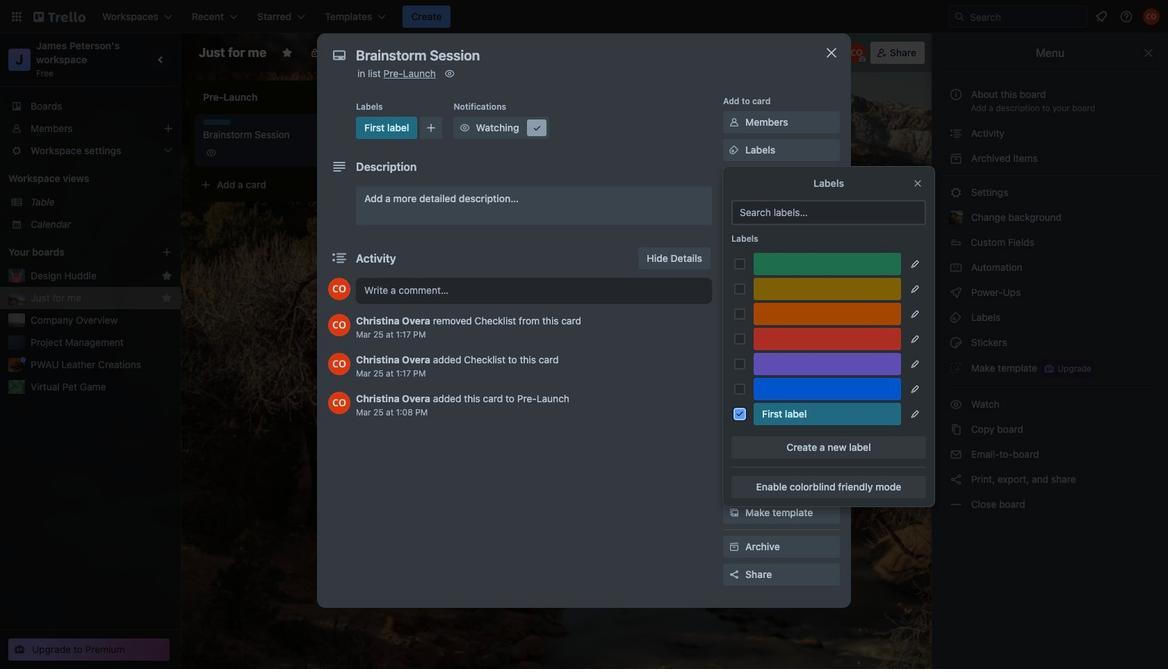 Task type: vqa. For each thing, say whether or not it's contained in the screenshot.
1st Starred Icon from the bottom of the page
yes



Task type: describe. For each thing, give the bounding box(es) containing it.
close dialog image
[[823, 45, 840, 61]]

color: green, title: none image
[[754, 253, 901, 275]]

1 horizontal spatial christina overa (christinaovera) image
[[1143, 8, 1160, 25]]

add board image
[[161, 247, 172, 258]]

2 starred icon image from the top
[[161, 293, 172, 304]]

1 horizontal spatial color: sky, title: "first label" element
[[356, 117, 418, 139]]

Search field
[[965, 7, 1087, 26]]

0 horizontal spatial christina overa (christinaovera) image
[[328, 392, 351, 414]]

2 horizontal spatial color: sky, title: "first label" element
[[754, 403, 901, 426]]

color: blue, title: none image
[[754, 378, 901, 401]]

color: purple, title: none image
[[754, 353, 901, 376]]

primary element
[[0, 0, 1168, 33]]

0 horizontal spatial color: sky, title: "first label" element
[[203, 120, 231, 125]]

Write a comment text field
[[356, 278, 712, 303]]



Task type: locate. For each thing, give the bounding box(es) containing it.
sm image
[[700, 42, 719, 61], [443, 67, 457, 81], [949, 127, 963, 140], [949, 152, 963, 166], [949, 186, 963, 200], [727, 255, 741, 268], [949, 261, 963, 275], [949, 286, 963, 300], [949, 336, 963, 350], [949, 423, 963, 437], [727, 451, 741, 465], [727, 478, 741, 492], [727, 506, 741, 520]]

0 vertical spatial christina overa (christinaovera) image
[[1143, 8, 1160, 25]]

1 vertical spatial christina overa (christinaovera) image
[[328, 392, 351, 414]]

christina overa (christinaovera) image
[[847, 43, 866, 63], [328, 278, 351, 300], [328, 314, 351, 337], [328, 353, 351, 376]]

close popover image
[[912, 178, 924, 189]]

your boards with 6 items element
[[8, 244, 140, 261]]

Search labels… text field
[[732, 200, 926, 225]]

create from template… image
[[356, 179, 367, 191]]

Board name text field
[[192, 42, 273, 64]]

color: red, title: none image
[[754, 328, 901, 351]]

customize views image
[[436, 46, 450, 60]]

sm image
[[727, 115, 741, 129], [458, 121, 472, 135], [530, 121, 544, 135], [727, 143, 741, 157], [949, 311, 963, 325], [949, 361, 963, 375], [949, 398, 963, 412], [949, 448, 963, 462], [949, 473, 963, 487], [949, 498, 963, 512], [727, 540, 741, 554]]

star or unstar board image
[[282, 47, 293, 58]]

1 vertical spatial starred icon image
[[161, 293, 172, 304]]

color: orange, title: none image
[[754, 303, 901, 325]]

0 vertical spatial starred icon image
[[161, 271, 172, 282]]

starred icon image
[[161, 271, 172, 282], [161, 293, 172, 304]]

None text field
[[349, 43, 808, 68]]

color: sky, title: "first label" element
[[356, 117, 418, 139], [203, 120, 231, 125], [754, 403, 901, 426]]

0 notifications image
[[1093, 8, 1110, 25]]

color: yellow, title: none image
[[754, 278, 901, 300]]

1 starred icon image from the top
[[161, 271, 172, 282]]

search image
[[954, 11, 965, 22]]

christina overa (christinaovera) image
[[1143, 8, 1160, 25], [328, 392, 351, 414]]

open information menu image
[[1120, 10, 1134, 24]]



